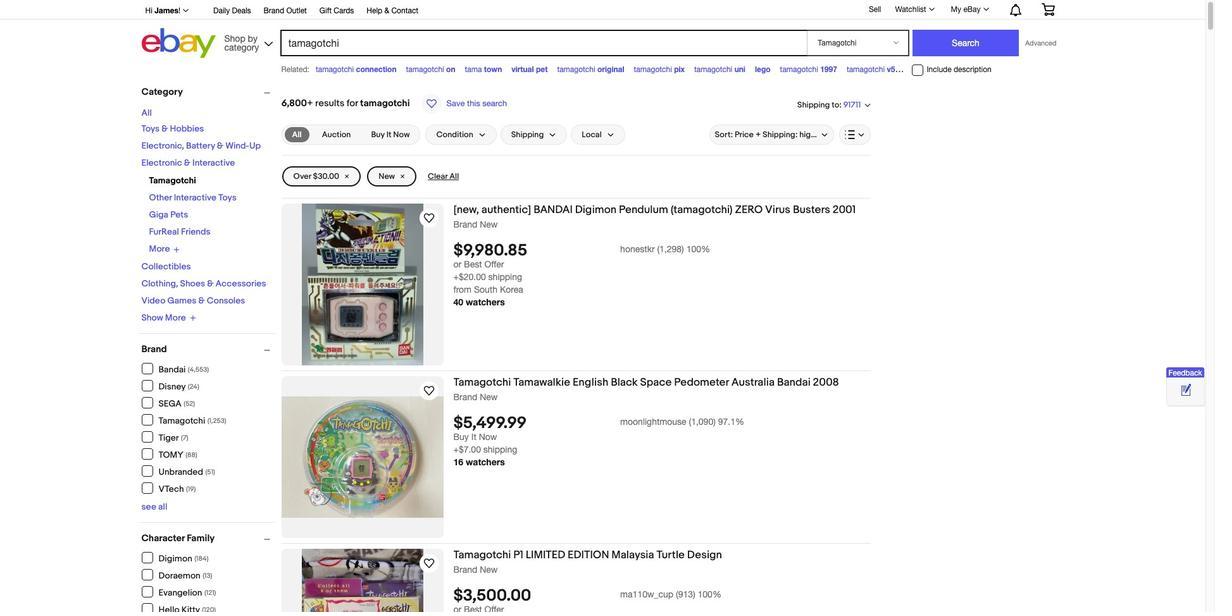 Task type: locate. For each thing, give the bounding box(es) containing it.
watch tamagotchi tamawalkie english black space pedometer australia bandai 2008 image
[[421, 384, 436, 399]]

now up new link
[[393, 130, 410, 140]]

brand outlet link
[[264, 4, 307, 18]]

2 horizontal spatial all
[[450, 172, 459, 182]]

tamagotchi inside tamagotchi smart
[[905, 65, 943, 74]]

friends
[[181, 227, 211, 237]]

tamagotchi (1,253)
[[159, 416, 226, 426]]

1 vertical spatial it
[[471, 432, 477, 443]]

1 vertical spatial +
[[756, 130, 761, 140]]

[new, authentic] bandai digimon pendulum (tamagotchi) zero virus busters 2001 link
[[454, 204, 871, 219]]

1 horizontal spatial bandai
[[777, 377, 811, 389]]

2 watchers from the top
[[466, 457, 505, 468]]

0 vertical spatial bandai
[[159, 364, 186, 375]]

now up the +$7.00
[[479, 432, 497, 443]]

all down 6,800
[[292, 130, 302, 140]]

honestkr
[[620, 244, 655, 255]]

shipping up korea
[[488, 272, 522, 282]]

sell link
[[863, 5, 887, 14]]

0 vertical spatial shipping
[[797, 100, 830, 110]]

$5,499.99
[[454, 414, 527, 434]]

clothing, shoes & accessories link
[[141, 278, 266, 289]]

1 horizontal spatial all link
[[285, 127, 309, 142]]

tamagotchi inside tamagotchi p1 limited edition malaysia turtle design brand new
[[454, 549, 511, 562]]

[new, authentic] bandai digimon pendulum (tamagotchi) zero virus busters 2001 brand new
[[454, 204, 856, 230]]

shop by category button
[[219, 28, 276, 55]]

shipping for watchers
[[483, 445, 517, 455]]

2 vertical spatial all
[[450, 172, 459, 182]]

pedometer
[[674, 377, 729, 389]]

tamagotchi p1 limited edition malaysia turtle design heading
[[454, 549, 722, 562]]

1 horizontal spatial all
[[292, 130, 302, 140]]

(913)
[[676, 590, 695, 600]]

furreal friends link
[[149, 227, 211, 237]]

1 vertical spatial more
[[165, 313, 186, 323]]

tamagotchi left smart
[[905, 65, 943, 74]]

& down the battery
[[184, 158, 190, 168]]

0 vertical spatial toys
[[141, 123, 160, 134]]

All selected text field
[[292, 129, 302, 141]]

condition
[[436, 130, 473, 140]]

tamagotchi inside tamagotchi other interactive toys giga pets furreal friends
[[149, 175, 196, 186]]

tamagotchi inside tamagotchi 1997
[[780, 65, 818, 74]]

tamagotchi for smart
[[905, 65, 943, 74]]

my ebay
[[951, 5, 981, 14]]

collectibles link
[[141, 261, 191, 272]]

tamagotchi left 1997
[[780, 65, 818, 74]]

brand inside tamagotchi tamawalkie english black space pedometer australia bandai 2008 brand new
[[454, 392, 477, 403]]

price
[[735, 130, 754, 140]]

1 vertical spatial digimon
[[159, 554, 192, 564]]

1 horizontal spatial shipping
[[797, 100, 830, 110]]

shipping button
[[500, 125, 567, 145]]

1 vertical spatial 100%
[[698, 590, 722, 600]]

100% inside honestkr (1,298) 100% or best offer +$20.00 shipping from south korea 40 watchers
[[687, 244, 710, 255]]

1 vertical spatial shipping
[[511, 130, 544, 140]]

include
[[927, 65, 952, 74]]

tamagotchi for on
[[406, 65, 444, 74]]

0 vertical spatial interactive
[[192, 158, 235, 168]]

watchers down south
[[466, 297, 505, 308]]

new down 'authentic]'
[[480, 220, 498, 230]]

connection
[[356, 65, 397, 74]]

+ inside dropdown button
[[756, 130, 761, 140]]

0 horizontal spatial it
[[387, 130, 391, 140]]

(19)
[[186, 485, 196, 493]]

0 horizontal spatial all link
[[141, 108, 152, 118]]

gift cards
[[320, 6, 354, 15]]

tamagotchi uni
[[694, 65, 746, 74]]

my
[[951, 5, 962, 14]]

it up the +$7.00
[[471, 432, 477, 443]]

tamagotchi inside tamagotchi connection
[[316, 65, 354, 74]]

tamagotchi left p1 on the left bottom of the page
[[454, 549, 511, 562]]

over
[[293, 172, 311, 182]]

1 vertical spatial buy
[[454, 432, 469, 443]]

vtech (19)
[[159, 484, 196, 495]]

1 horizontal spatial buy
[[454, 432, 469, 443]]

[new, authentic] bandai digimon pendulum (tamagotchi) zero virus busters 2001 image
[[302, 204, 423, 366]]

sort:
[[715, 130, 733, 140]]

0 vertical spatial it
[[387, 130, 391, 140]]

watch [new, authentic] bandai digimon pendulum (tamagotchi) zero virus busters 2001 image
[[421, 211, 436, 226]]

all
[[141, 108, 152, 118], [292, 130, 302, 140], [450, 172, 459, 182]]

& right help
[[385, 6, 389, 15]]

new inside [new, authentic] bandai digimon pendulum (tamagotchi) zero virus busters 2001 brand new
[[480, 220, 498, 230]]

tamagotchi connection
[[316, 65, 397, 74]]

shipping inside honestkr (1,298) 100% or best offer +$20.00 shipping from south korea 40 watchers
[[488, 272, 522, 282]]

sort: price + shipping: highest first button
[[709, 125, 844, 145]]

collectibles clothing, shoes & accessories video games & consoles
[[141, 261, 266, 306]]

see all
[[141, 502, 167, 513]]

brand down '[new,'
[[454, 220, 477, 230]]

1 horizontal spatial it
[[471, 432, 477, 443]]

+$20.00
[[454, 272, 486, 282]]

search
[[483, 99, 507, 108]]

shipping inside moonlightmouse (1,090) 97.1% buy it now +$7.00 shipping 16 watchers
[[483, 445, 517, 455]]

1 vertical spatial shipping
[[483, 445, 517, 455]]

tamagotchi original
[[557, 65, 624, 74]]

tamagotchi down electronic
[[149, 175, 196, 186]]

[new, authentic] bandai digimon pendulum (tamagotchi) zero virus busters 2001 heading
[[454, 204, 856, 216]]

malaysia
[[612, 549, 654, 562]]

bandai
[[534, 204, 573, 216]]

Search for anything text field
[[282, 31, 804, 55]]

toys up electronic,
[[141, 123, 160, 134]]

auction link
[[314, 127, 359, 142]]

brand button
[[141, 344, 276, 356]]

buy inside moonlightmouse (1,090) 97.1% buy it now +$7.00 shipping 16 watchers
[[454, 432, 469, 443]]

tamagotchi left "on"
[[406, 65, 444, 74]]

local button
[[571, 125, 625, 145]]

description
[[954, 65, 992, 74]]

0 horizontal spatial +
[[307, 97, 313, 110]]

tamagotchi for (1,253)
[[159, 416, 205, 426]]

advanced
[[1025, 39, 1057, 47]]

new up $3,500.00
[[480, 565, 498, 575]]

tamagotchi up (7)
[[159, 416, 205, 426]]

shop by category
[[224, 33, 259, 52]]

0 vertical spatial digimon
[[575, 204, 617, 216]]

category
[[141, 86, 183, 98]]

more
[[149, 244, 170, 255], [165, 313, 186, 323]]

0 vertical spatial more
[[149, 244, 170, 255]]

+ right price
[[756, 130, 761, 140]]

1 vertical spatial watchers
[[466, 457, 505, 468]]

now inside moonlightmouse (1,090) 97.1% buy it now +$7.00 shipping 16 watchers
[[479, 432, 497, 443]]

interactive for other
[[174, 192, 216, 203]]

disney
[[159, 381, 186, 392]]

doraemon (13)
[[159, 571, 212, 581]]

tamagotchi for 1997
[[780, 65, 818, 74]]

buy up the +$7.00
[[454, 432, 469, 443]]

0 vertical spatial shipping
[[488, 272, 522, 282]]

bandai left 2008
[[777, 377, 811, 389]]

tamagotchi inside tamagotchi on
[[406, 65, 444, 74]]

bandai up disney
[[159, 364, 186, 375]]

0 horizontal spatial all
[[141, 108, 152, 118]]

shop
[[224, 33, 245, 43]]

tamagotchi left the v5
[[847, 65, 885, 74]]

tiger
[[159, 433, 179, 443]]

brand right "watch tamagotchi p1 limited edition malaysia turtle design" image
[[454, 565, 477, 575]]

accessories
[[216, 278, 266, 289]]

deals
[[232, 6, 251, 15]]

0 vertical spatial watchers
[[466, 297, 505, 308]]

unbranded (51)
[[159, 467, 215, 478]]

1 horizontal spatial now
[[479, 432, 497, 443]]

0 horizontal spatial buy
[[371, 130, 385, 140]]

new inside tamagotchi tamawalkie english black space pedometer australia bandai 2008 brand new
[[480, 392, 498, 403]]

1 vertical spatial bandai
[[777, 377, 811, 389]]

it
[[387, 130, 391, 140], [471, 432, 477, 443]]

new
[[379, 172, 395, 182], [480, 220, 498, 230], [480, 392, 498, 403], [480, 565, 498, 575]]

it inside buy it now link
[[387, 130, 391, 140]]

interactive down electronic, battery & wind-up link
[[192, 158, 235, 168]]

0 horizontal spatial now
[[393, 130, 410, 140]]

tamagotchi up results
[[316, 65, 354, 74]]

ma110w_cup (913) 100%
[[620, 590, 722, 600]]

tamagotchi
[[316, 65, 354, 74], [406, 65, 444, 74], [557, 65, 595, 74], [634, 65, 672, 74], [694, 65, 733, 74], [780, 65, 818, 74], [847, 65, 885, 74], [905, 65, 943, 74], [360, 97, 410, 110]]

1 horizontal spatial +
[[756, 130, 761, 140]]

electronic, battery & wind-up link
[[141, 141, 261, 151]]

1 vertical spatial toys
[[218, 192, 237, 203]]

6,800 + results for tamagotchi
[[281, 97, 410, 110]]

uni
[[735, 65, 746, 74]]

2001
[[833, 204, 856, 216]]

(88)
[[186, 451, 197, 459]]

100% right (913)
[[698, 590, 722, 600]]

authentic]
[[482, 204, 531, 216]]

more down furreal
[[149, 244, 170, 255]]

all right clear at the top of page
[[450, 172, 459, 182]]

+ left results
[[307, 97, 313, 110]]

tamagotchi inside tamagotchi tamawalkie english black space pedometer australia bandai 2008 brand new
[[454, 377, 511, 389]]

0 horizontal spatial toys
[[141, 123, 160, 134]]

it up new link
[[387, 130, 391, 140]]

tama
[[465, 65, 482, 74]]

toys down electronic & interactive 'link'
[[218, 192, 237, 203]]

tamagotchi 1997
[[780, 65, 837, 74]]

all link down category
[[141, 108, 152, 118]]

watchers down the +$7.00
[[466, 457, 505, 468]]

1 horizontal spatial toys
[[218, 192, 237, 203]]

100% for ma110w_cup (913) 100%
[[698, 590, 722, 600]]

1 watchers from the top
[[466, 297, 505, 308]]

none submit inside shop by category banner
[[913, 30, 1019, 56]]

tamagotchi up buy it now
[[360, 97, 410, 110]]

all down category
[[141, 108, 152, 118]]

tamagotchi for tamawalkie
[[454, 377, 511, 389]]

battery
[[186, 141, 215, 151]]

daily deals link
[[213, 4, 251, 18]]

0 vertical spatial 100%
[[687, 244, 710, 255]]

100% right (1,298)
[[687, 244, 710, 255]]

all link down 6,800
[[285, 127, 309, 142]]

tamagotchi tamawalkie english black space pedometer australia bandai 2008 image
[[281, 397, 443, 518]]

main content
[[281, 80, 871, 613]]

watchers inside honestkr (1,298) 100% or best offer +$20.00 shipping from south korea 40 watchers
[[466, 297, 505, 308]]

None submit
[[913, 30, 1019, 56]]

1 horizontal spatial digimon
[[575, 204, 617, 216]]

see
[[141, 502, 156, 513]]

hi james !
[[145, 6, 180, 15]]

& up electronic,
[[162, 123, 168, 134]]

more down games
[[165, 313, 186, 323]]

2008
[[813, 377, 839, 389]]

tamagotchi left pix
[[634, 65, 672, 74]]

clear
[[428, 172, 448, 182]]

1 vertical spatial all link
[[285, 127, 309, 142]]

brand left outlet at top
[[264, 6, 284, 15]]

digimon right bandai
[[575, 204, 617, 216]]

new down buy it now link
[[379, 172, 395, 182]]

0 vertical spatial all link
[[141, 108, 152, 118]]

tamagotchi up $5,499.99 on the left of page
[[454, 377, 511, 389]]

shipping inside dropdown button
[[511, 130, 544, 140]]

interactive for &
[[192, 158, 235, 168]]

(24)
[[188, 383, 199, 391]]

more inside 'button'
[[165, 313, 186, 323]]

contact
[[391, 6, 418, 15]]

shipping down $5,499.99 on the left of page
[[483, 445, 517, 455]]

interactive inside tamagotchi other interactive toys giga pets furreal friends
[[174, 192, 216, 203]]

shipping inside shipping to : 91711
[[797, 100, 830, 110]]

daily
[[213, 6, 230, 15]]

tamagotchi inside tamagotchi pix
[[634, 65, 672, 74]]

interactive up pets
[[174, 192, 216, 203]]

tamagotchi inside tamagotchi original
[[557, 65, 595, 74]]

buy right auction
[[371, 130, 385, 140]]

digimon inside [new, authentic] bandai digimon pendulum (tamagotchi) zero virus busters 2001 brand new
[[575, 204, 617, 216]]

bandai inside tamagotchi tamawalkie english black space pedometer australia bandai 2008 brand new
[[777, 377, 811, 389]]

0 vertical spatial all
[[141, 108, 152, 118]]

tamagotchi p1 limited edition malaysia turtle design link
[[454, 549, 871, 565]]

tamagotchi right pet
[[557, 65, 595, 74]]

new up $5,499.99 on the left of page
[[480, 392, 498, 403]]

(52)
[[184, 400, 195, 408]]

tamagotchi for connection
[[316, 65, 354, 74]]

0 horizontal spatial bandai
[[159, 364, 186, 375]]

0 vertical spatial +
[[307, 97, 313, 110]]

1 vertical spatial interactive
[[174, 192, 216, 203]]

tamagotchi other interactive toys giga pets furreal friends
[[149, 175, 237, 237]]

1 vertical spatial now
[[479, 432, 497, 443]]

tamagotchi left the uni
[[694, 65, 733, 74]]

edition
[[568, 549, 609, 562]]

on
[[446, 65, 455, 74]]

0 horizontal spatial shipping
[[511, 130, 544, 140]]

pet
[[536, 65, 548, 74]]

digimon up doraemon
[[159, 554, 192, 564]]

tamagotchi inside tamagotchi uni
[[694, 65, 733, 74]]

tamagotchi inside tamagotchi v5
[[847, 65, 885, 74]]

daily deals
[[213, 6, 251, 15]]

brand up $5,499.99 on the left of page
[[454, 392, 477, 403]]



Task type: vqa. For each thing, say whether or not it's contained in the screenshot.


Task type: describe. For each thing, give the bounding box(es) containing it.
buy it now
[[371, 130, 410, 140]]

more inside button
[[149, 244, 170, 255]]

100% for honestkr (1,298) 100% or best offer +$20.00 shipping from south korea 40 watchers
[[687, 244, 710, 255]]

toys inside the toys & hobbies electronic, battery & wind-up
[[141, 123, 160, 134]]

cards
[[334, 6, 354, 15]]

tamagotchi p1 limited edition malaysia turtle design image
[[302, 549, 423, 613]]

tamagotchi for original
[[557, 65, 595, 74]]

results
[[315, 97, 345, 110]]

$9,980.85
[[454, 241, 527, 261]]

0 vertical spatial buy
[[371, 130, 385, 140]]

lego link
[[755, 65, 771, 74]]

black
[[611, 377, 638, 389]]

tamagotchi for pix
[[634, 65, 672, 74]]

my ebay link
[[944, 2, 995, 17]]

up
[[249, 141, 261, 151]]

or
[[454, 260, 462, 270]]

brand inside [new, authentic] bandai digimon pendulum (tamagotchi) zero virus busters 2001 brand new
[[454, 220, 477, 230]]

tamagotchi tamawalkie english black space pedometer australia bandai 2008 link
[[454, 377, 871, 392]]

toys inside tamagotchi other interactive toys giga pets furreal friends
[[218, 192, 237, 203]]

save this search button
[[417, 93, 511, 115]]

watchlist
[[895, 5, 926, 14]]

consoles
[[207, 295, 245, 306]]

help & contact link
[[367, 4, 418, 18]]

south
[[474, 285, 498, 295]]

save this search
[[447, 99, 507, 108]]

[new,
[[454, 204, 479, 216]]

evangelion
[[159, 588, 202, 598]]

moonlightmouse
[[620, 417, 687, 427]]

watch tamagotchi p1 limited edition malaysia turtle design image
[[421, 556, 436, 572]]

clothing,
[[141, 278, 178, 289]]

main content containing $9,980.85
[[281, 80, 871, 613]]

pix
[[674, 65, 685, 74]]

40
[[454, 297, 463, 308]]

& right shoes
[[207, 278, 214, 289]]

tama town
[[465, 65, 502, 74]]

pendulum
[[619, 204, 668, 216]]

tamagotchi v5
[[847, 65, 895, 74]]

!
[[178, 6, 180, 15]]

disney (24)
[[159, 381, 199, 392]]

gift cards link
[[320, 4, 354, 18]]

town
[[484, 65, 502, 74]]

help & contact
[[367, 6, 418, 15]]

new inside tamagotchi p1 limited edition malaysia turtle design brand new
[[480, 565, 498, 575]]

first
[[829, 130, 844, 140]]

(1,253)
[[207, 417, 226, 425]]

1997
[[820, 65, 837, 74]]

see all button
[[141, 502, 167, 513]]

watchers inside moonlightmouse (1,090) 97.1% buy it now +$7.00 shipping 16 watchers
[[466, 457, 505, 468]]

:
[[839, 100, 842, 110]]

+$7.00
[[454, 445, 481, 455]]

(51)
[[205, 468, 215, 476]]

tamagotchi tamawalkie english black space pedometer australia bandai 2008 heading
[[454, 377, 839, 389]]

furreal
[[149, 227, 179, 237]]

tamagotchi pix
[[634, 65, 685, 74]]

virtual pet
[[512, 65, 548, 74]]

new link
[[367, 166, 417, 187]]

brand outlet
[[264, 6, 307, 15]]

giga
[[149, 210, 168, 220]]

brand down the show
[[141, 344, 167, 356]]

sega
[[159, 398, 182, 409]]

97.1%
[[718, 417, 744, 427]]

sell
[[869, 5, 881, 14]]

tamagotchi p1 limited edition malaysia turtle design brand new
[[454, 549, 722, 575]]

ma110w_cup
[[620, 590, 674, 600]]

it inside moonlightmouse (1,090) 97.1% buy it now +$7.00 shipping 16 watchers
[[471, 432, 477, 443]]

show more
[[141, 313, 186, 323]]

bandai (4,553)
[[159, 364, 209, 375]]

pets
[[170, 210, 188, 220]]

auction
[[322, 130, 351, 140]]

brand inside tamagotchi p1 limited edition malaysia turtle design brand new
[[454, 565, 477, 575]]

& left wind-
[[217, 141, 223, 151]]

listing options selector. list view selected. image
[[845, 130, 865, 140]]

video
[[141, 295, 165, 306]]

related:
[[281, 65, 309, 74]]

category button
[[141, 86, 276, 98]]

tamagotchi for v5
[[847, 65, 885, 74]]

wind-
[[225, 141, 249, 151]]

condition button
[[426, 125, 497, 145]]

james
[[155, 6, 178, 15]]

video games & consoles link
[[141, 295, 245, 306]]

sort: price + shipping: highest first
[[715, 130, 844, 140]]

family
[[187, 533, 215, 545]]

other interactive toys link
[[149, 192, 237, 203]]

$3,500.00
[[454, 587, 531, 606]]

$30.00
[[313, 172, 339, 182]]

character family button
[[141, 533, 276, 545]]

buy it now link
[[364, 127, 417, 142]]

your shopping cart image
[[1041, 3, 1055, 16]]

for
[[347, 97, 358, 110]]

lego
[[755, 65, 771, 74]]

electronic & interactive link
[[141, 158, 235, 168]]

honestkr (1,298) 100% or best offer +$20.00 shipping from south korea 40 watchers
[[454, 244, 710, 308]]

doraemon
[[159, 571, 201, 581]]

tamagotchi for other
[[149, 175, 196, 186]]

evangelion (121)
[[159, 588, 216, 598]]

shipping for shipping to : 91711
[[797, 100, 830, 110]]

shipping:
[[763, 130, 798, 140]]

(tamagotchi)
[[671, 204, 733, 216]]

(121)
[[204, 589, 216, 597]]

busters
[[793, 204, 830, 216]]

turtle
[[657, 549, 685, 562]]

& down clothing, shoes & accessories 'link'
[[198, 295, 205, 306]]

16
[[454, 457, 463, 468]]

(184)
[[194, 555, 209, 563]]

other
[[149, 192, 172, 203]]

tamagotchi tamawalkie english black space pedometer australia bandai 2008 brand new
[[454, 377, 839, 403]]

tamagotchi for p1
[[454, 549, 511, 562]]

this
[[467, 99, 480, 108]]

by
[[248, 33, 258, 43]]

(1,298)
[[657, 244, 684, 255]]

& inside account navigation
[[385, 6, 389, 15]]

from
[[454, 285, 472, 295]]

shipping for shipping
[[511, 130, 544, 140]]

0 horizontal spatial digimon
[[159, 554, 192, 564]]

(1,090)
[[689, 417, 716, 427]]

all link inside main content
[[285, 127, 309, 142]]

shop by category banner
[[138, 0, 1064, 61]]

tomy
[[159, 450, 183, 460]]

tamagotchi for uni
[[694, 65, 733, 74]]

0 vertical spatial now
[[393, 130, 410, 140]]

brand inside brand outlet link
[[264, 6, 284, 15]]

electronic
[[141, 158, 182, 168]]

tamagotchi inside main content
[[360, 97, 410, 110]]

account navigation
[[138, 0, 1064, 20]]

1 vertical spatial all
[[292, 130, 302, 140]]

shipping for south
[[488, 272, 522, 282]]

tiger (7)
[[159, 433, 188, 443]]



